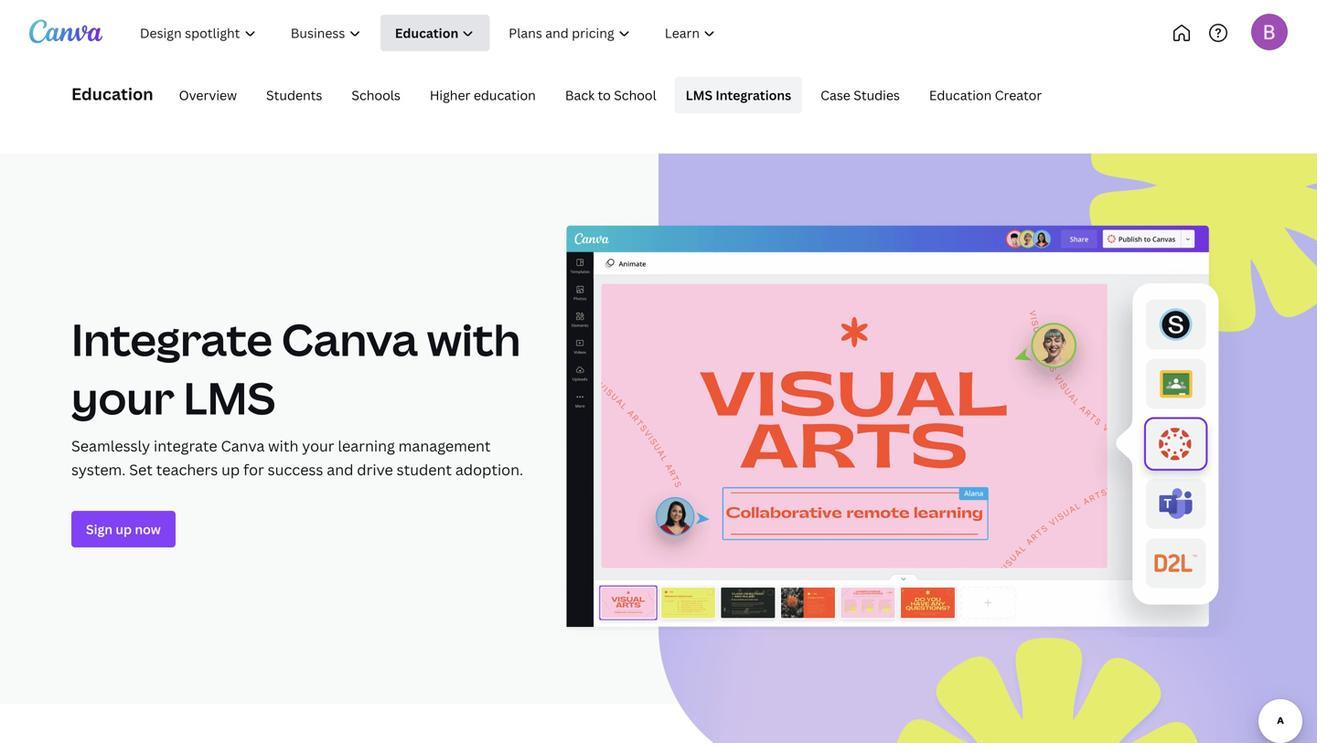 Task type: vqa. For each thing, say whether or not it's contained in the screenshot.
these at the left of page
no



Task type: describe. For each thing, give the bounding box(es) containing it.
education for education
[[71, 83, 153, 105]]

1 vertical spatial with
[[268, 436, 299, 456]]

integrate canva with your lms seamlessly integrate canva with your learning management system. set teachers up for success and drive student adoption.
[[71, 309, 523, 480]]

overview link
[[168, 77, 248, 113]]

0 vertical spatial your
[[71, 368, 174, 428]]

lms inside the integrate canva with your lms seamlessly integrate canva with your learning management system. set teachers up for success and drive student adoption.
[[183, 368, 276, 428]]

for
[[243, 460, 264, 480]]

and
[[327, 460, 354, 480]]

teachers
[[156, 460, 218, 480]]

integrate
[[71, 309, 273, 369]]

studies
[[854, 86, 900, 104]]

1 horizontal spatial with
[[427, 309, 521, 369]]

now
[[135, 521, 161, 538]]

higher education
[[430, 86, 536, 104]]

1 vertical spatial canva
[[221, 436, 265, 456]]

creator
[[995, 86, 1042, 104]]

student
[[397, 460, 452, 480]]

success
[[268, 460, 323, 480]]

1 vertical spatial up
[[116, 521, 132, 538]]

lms integrations
[[686, 86, 792, 104]]

back to school link
[[554, 77, 668, 113]]

menu bar containing overview
[[161, 77, 1053, 113]]

education for education creator
[[929, 86, 992, 104]]

lms inside lms integrations link
[[686, 86, 713, 104]]

01 header background1 image
[[659, 154, 1317, 744]]

management
[[399, 436, 491, 456]]

education creator
[[929, 86, 1042, 104]]

system.
[[71, 460, 126, 480]]

set
[[129, 460, 153, 480]]

up inside the integrate canva with your lms seamlessly integrate canva with your learning management system. set teachers up for success and drive student adoption.
[[221, 460, 240, 480]]

case studies
[[821, 86, 900, 104]]

case
[[821, 86, 851, 104]]



Task type: locate. For each thing, give the bounding box(es) containing it.
0 vertical spatial canva
[[282, 309, 418, 369]]

up left now
[[116, 521, 132, 538]]

education
[[71, 83, 153, 105], [929, 86, 992, 104]]

0 vertical spatial lms
[[686, 86, 713, 104]]

0 horizontal spatial lms
[[183, 368, 276, 428]]

0 vertical spatial with
[[427, 309, 521, 369]]

0 horizontal spatial your
[[71, 368, 174, 428]]

1 horizontal spatial education
[[929, 86, 992, 104]]

top level navigation element
[[124, 15, 794, 51]]

integrations
[[716, 86, 792, 104]]

0 vertical spatial up
[[221, 460, 240, 480]]

back
[[565, 86, 595, 104]]

lms up 'integrate' at bottom left
[[183, 368, 276, 428]]

canva
[[282, 309, 418, 369], [221, 436, 265, 456]]

your up and
[[302, 436, 334, 456]]

students
[[266, 86, 322, 104]]

education creator link
[[919, 77, 1053, 113]]

drive
[[357, 460, 393, 480]]

sign
[[86, 521, 113, 538]]

0 horizontal spatial canva
[[221, 436, 265, 456]]

schools
[[352, 86, 401, 104]]

education inside menu bar
[[929, 86, 992, 104]]

learning
[[338, 436, 395, 456]]

1 horizontal spatial up
[[221, 460, 240, 480]]

your up seamlessly on the bottom of the page
[[71, 368, 174, 428]]

0 horizontal spatial with
[[268, 436, 299, 456]]

lms
[[686, 86, 713, 104], [183, 368, 276, 428]]

sign up now link
[[71, 511, 176, 548]]

integrate
[[154, 436, 217, 456]]

1 horizontal spatial your
[[302, 436, 334, 456]]

sign up now
[[86, 521, 161, 538]]

students link
[[255, 77, 333, 113]]

overview
[[179, 86, 237, 104]]

to
[[598, 86, 611, 104]]

adoption.
[[455, 460, 523, 480]]

higher
[[430, 86, 471, 104]]

menu bar
[[161, 77, 1053, 113]]

schools link
[[341, 77, 412, 113]]

higher education link
[[419, 77, 547, 113]]

1 horizontal spatial lms
[[686, 86, 713, 104]]

your
[[71, 368, 174, 428], [302, 436, 334, 456]]

back to school
[[565, 86, 657, 104]]

0 horizontal spatial up
[[116, 521, 132, 538]]

school
[[614, 86, 657, 104]]

up left for
[[221, 460, 240, 480]]

lms left 'integrations' on the top right of page
[[686, 86, 713, 104]]

1 horizontal spatial canva
[[282, 309, 418, 369]]

1 vertical spatial your
[[302, 436, 334, 456]]

education
[[474, 86, 536, 104]]

new logo 2 image
[[561, 220, 1246, 638]]

case studies link
[[810, 77, 911, 113]]

0 horizontal spatial education
[[71, 83, 153, 105]]

seamlessly
[[71, 436, 150, 456]]

lms integrations link
[[675, 77, 803, 113]]

up
[[221, 460, 240, 480], [116, 521, 132, 538]]

with
[[427, 309, 521, 369], [268, 436, 299, 456]]

1 vertical spatial lms
[[183, 368, 276, 428]]



